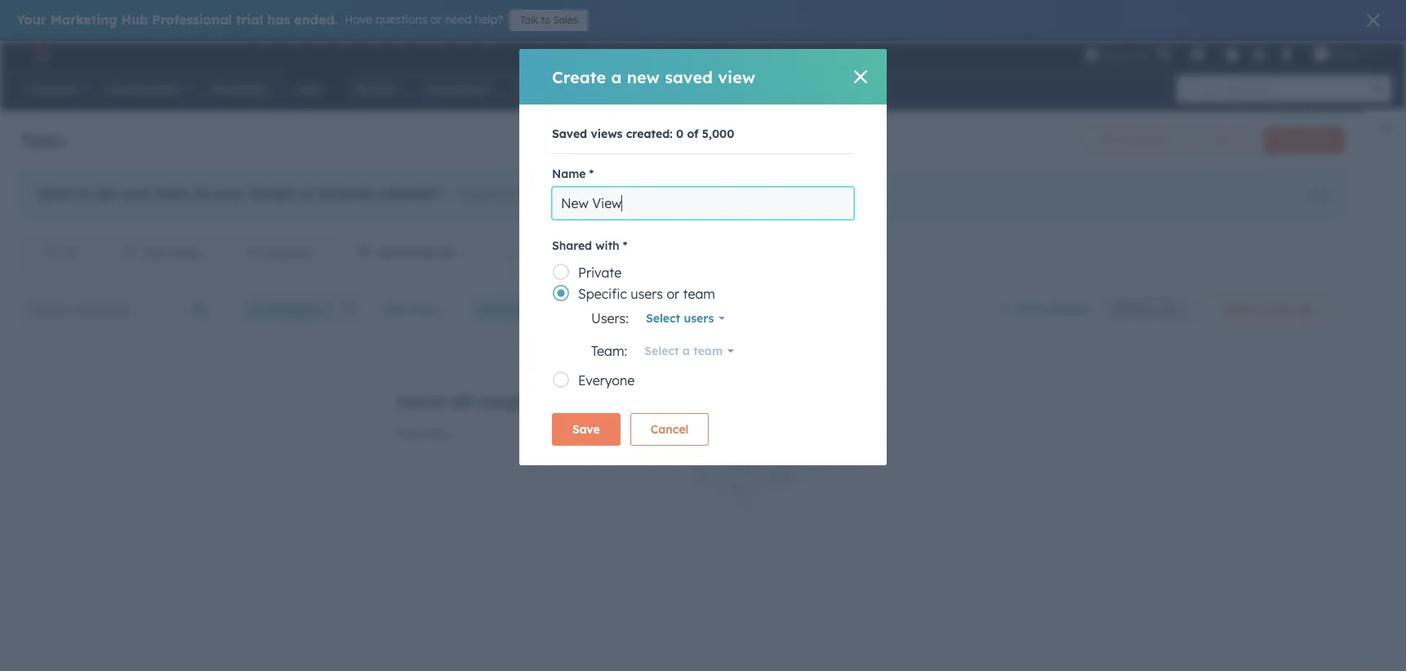 Task type: vqa. For each thing, say whether or not it's contained in the screenshot.
You'Re All Caught Up On Tasks.
yes



Task type: describe. For each thing, give the bounding box(es) containing it.
Search HubSpot search field
[[1177, 75, 1377, 103]]

)
[[450, 245, 454, 260]]

of
[[687, 127, 699, 141]]

5,000
[[702, 127, 735, 141]]

queue button
[[584, 293, 654, 326]]

manage views
[[609, 245, 691, 260]]

new for calendar
[[517, 187, 539, 202]]

have
[[345, 12, 373, 27]]

marketing
[[50, 11, 117, 28]]

marketplaces button
[[1181, 41, 1216, 67]]

due date button
[[469, 293, 553, 326]]

calendar?
[[377, 185, 443, 202]]

name
[[552, 167, 586, 181]]

help image
[[1225, 48, 1240, 63]]

manage for manage queues
[[1097, 134, 1135, 146]]

search button
[[1364, 75, 1392, 103]]

professional
[[152, 11, 232, 28]]

users for specific
[[631, 286, 663, 302]]

0 inside button
[[1255, 302, 1262, 317]]

cancel button
[[631, 413, 709, 446]]

nice work.
[[396, 427, 452, 442]]

specific
[[578, 286, 627, 302]]

team:
[[591, 343, 628, 359]]

connect a new calendar to sync tasks created in hubspot. go to settings
[[459, 187, 856, 202]]

you're all caught up on tasks.
[[396, 391, 637, 412]]

task type button
[[371, 293, 459, 326]]

calling icon button
[[1150, 43, 1178, 65]]

marketplaces image
[[1191, 48, 1206, 63]]

or inside your marketing hub professional trial has ended. have questions or need help?
[[431, 12, 442, 27]]

select for users:
[[646, 311, 681, 326]]

(1) assignee button
[[239, 293, 340, 326]]

see
[[94, 185, 116, 202]]

tasks inside start 0 tasks button
[[1265, 302, 1295, 317]]

more
[[691, 302, 720, 317]]

want
[[38, 185, 72, 202]]

add view button
[[494, 236, 589, 269]]

private
[[578, 265, 622, 281]]

upcoming ( 0 )
[[377, 245, 454, 260]]

Name text field
[[552, 187, 855, 220]]

queue
[[595, 302, 632, 317]]

a for connect
[[507, 187, 514, 202]]

select users button
[[636, 302, 736, 335]]

assignee
[[268, 302, 318, 317]]

nice
[[396, 427, 420, 442]]

connect
[[459, 187, 503, 202]]

select users
[[646, 311, 714, 326]]

create for create a new saved view
[[552, 67, 606, 87]]

all
[[64, 245, 77, 260]]

edit columns
[[1018, 301, 1091, 316]]

save for save
[[573, 422, 600, 437]]

Search task title search field
[[20, 293, 219, 326]]

1 your from the left
[[120, 185, 151, 202]]

talk to sales button
[[510, 10, 589, 31]]

upgrade
[[1103, 49, 1147, 62]]

with
[[596, 239, 620, 253]]

hubspot link
[[20, 44, 61, 64]]

date
[[506, 302, 532, 317]]

navigation containing all
[[20, 232, 491, 274]]

to left see
[[77, 185, 90, 202]]

due today link
[[99, 233, 222, 273]]

create for create task
[[1279, 134, 1309, 146]]

need
[[445, 12, 472, 27]]

in
[[710, 187, 720, 202]]

queues
[[1137, 134, 1171, 146]]

to left sync
[[592, 187, 603, 202]]

0 vertical spatial team
[[683, 286, 716, 302]]

create task link
[[1265, 127, 1346, 154]]

go to settings link
[[776, 187, 856, 202]]

manage for manage views
[[609, 245, 656, 260]]

tasks.
[[590, 391, 637, 412]]

hub
[[121, 11, 148, 28]]

task type
[[382, 302, 437, 317]]

start
[[1223, 302, 1251, 317]]

tasks
[[20, 129, 66, 150]]

ended.
[[294, 11, 338, 28]]

cancel
[[651, 422, 689, 437]]

your
[[16, 11, 46, 28]]

shared with *
[[552, 239, 628, 253]]

task
[[1312, 134, 1332, 146]]

0 vertical spatial on
[[194, 185, 211, 202]]

more filters
[[691, 302, 757, 317]]

create a new saved view
[[552, 67, 756, 87]]

caught
[[477, 391, 533, 412]]

select for team:
[[645, 344, 679, 359]]

calendar
[[542, 187, 589, 202]]

all link
[[21, 233, 99, 273]]

due today
[[143, 245, 199, 260]]

start 0 tasks
[[1223, 302, 1295, 317]]

0 horizontal spatial or
[[301, 185, 316, 202]]

view for save view
[[1158, 303, 1179, 315]]



Task type: locate. For each thing, give the bounding box(es) containing it.
views right "*"
[[659, 245, 691, 260]]

upgrade image
[[1085, 48, 1100, 62]]

0 vertical spatial a
[[611, 67, 622, 87]]

1 vertical spatial close image
[[855, 70, 868, 83]]

due left date
[[479, 302, 502, 317]]

1 horizontal spatial create
[[1279, 134, 1309, 146]]

more filters link
[[664, 293, 767, 326]]

*
[[623, 239, 628, 253]]

views for saved
[[591, 127, 623, 141]]

has
[[267, 11, 290, 28]]

create inside tasks banner
[[1279, 134, 1309, 146]]

due date
[[479, 302, 532, 317]]

all
[[452, 391, 472, 412]]

(1)
[[249, 302, 264, 317]]

2 vertical spatial or
[[667, 286, 680, 302]]

view
[[718, 67, 756, 87], [549, 245, 575, 260], [1158, 303, 1179, 315]]

upcoming
[[377, 245, 435, 260]]

import link
[[1194, 127, 1255, 154]]

1 horizontal spatial 0
[[676, 127, 684, 141]]

you're
[[396, 391, 447, 412]]

everyone
[[578, 373, 635, 389]]

team up select users
[[683, 286, 716, 302]]

view right "saved"
[[718, 67, 756, 87]]

1 horizontal spatial or
[[431, 12, 442, 27]]

overdue
[[265, 245, 311, 260]]

1 vertical spatial users
[[684, 311, 714, 326]]

0 vertical spatial views
[[591, 127, 623, 141]]

0 horizontal spatial views
[[591, 127, 623, 141]]

on up today at the left of the page
[[194, 185, 211, 202]]

want to see your tasks on your google or outlook calendar?
[[38, 185, 443, 202]]

0 horizontal spatial close image
[[855, 70, 868, 83]]

1 horizontal spatial tasks
[[634, 187, 662, 202]]

users
[[631, 286, 663, 302], [684, 311, 714, 326]]

save
[[1133, 303, 1155, 315], [573, 422, 600, 437]]

close image
[[1368, 14, 1381, 27], [855, 70, 868, 83]]

notifications image
[[1280, 48, 1295, 63]]

team
[[683, 286, 716, 302], [694, 344, 723, 359]]

due left today at the left of the page
[[143, 245, 164, 260]]

0 horizontal spatial on
[[194, 185, 211, 202]]

a for create
[[611, 67, 622, 87]]

0 horizontal spatial your
[[120, 185, 151, 202]]

1 vertical spatial 0
[[443, 245, 450, 260]]

sales
[[554, 14, 578, 26]]

1 horizontal spatial view
[[718, 67, 756, 87]]

questions
[[376, 12, 428, 27]]

select
[[646, 311, 681, 326], [645, 344, 679, 359]]

manage views link
[[599, 236, 702, 269]]

0 vertical spatial manage
[[1097, 134, 1135, 146]]

view left the start
[[1158, 303, 1179, 315]]

hubspot image
[[29, 44, 49, 64]]

1 vertical spatial a
[[507, 187, 514, 202]]

tasks up due today
[[155, 185, 190, 202]]

overdue link
[[222, 233, 334, 273]]

2 horizontal spatial view
[[1158, 303, 1179, 315]]

new for saved
[[627, 67, 660, 87]]

0 vertical spatial view
[[718, 67, 756, 87]]

1 vertical spatial create
[[1279, 134, 1309, 146]]

your marketing hub professional trial has ended. have questions or need help?
[[16, 11, 503, 28]]

a up "saved views created: 0 of 5,000"
[[611, 67, 622, 87]]

a down select users popup button
[[683, 344, 690, 359]]

edit columns button
[[1000, 299, 1091, 320]]

talk to sales
[[521, 14, 578, 26]]

0 vertical spatial or
[[431, 12, 442, 27]]

new
[[627, 67, 660, 87], [517, 187, 539, 202]]

to right go
[[796, 187, 808, 202]]

1 horizontal spatial new
[[627, 67, 660, 87]]

due inside 'link'
[[143, 245, 164, 260]]

manage inside tasks banner
[[1097, 134, 1135, 146]]

0 horizontal spatial new
[[517, 187, 539, 202]]

today
[[168, 245, 199, 260]]

2 vertical spatial a
[[683, 344, 690, 359]]

or up select users
[[667, 286, 680, 302]]

1 vertical spatial new
[[517, 187, 539, 202]]

team down select users popup button
[[694, 344, 723, 359]]

1 vertical spatial save
[[573, 422, 600, 437]]

1 horizontal spatial manage
[[1097, 134, 1135, 146]]

sync
[[606, 187, 631, 202]]

save for save view
[[1133, 303, 1155, 315]]

due for due today
[[143, 245, 164, 260]]

tasks right the start
[[1265, 302, 1295, 317]]

0 vertical spatial save
[[1133, 303, 1155, 315]]

2 vertical spatial view
[[1158, 303, 1179, 315]]

settings link
[[1250, 45, 1270, 62]]

create left 'task'
[[1279, 134, 1309, 146]]

save right columns
[[1133, 303, 1155, 315]]

0 horizontal spatial save
[[573, 422, 600, 437]]

1 vertical spatial views
[[659, 245, 691, 260]]

or left "need"
[[431, 12, 442, 27]]

0 horizontal spatial tasks
[[155, 185, 190, 202]]

2 horizontal spatial tasks
[[1265, 302, 1295, 317]]

save view button
[[1101, 297, 1193, 323]]

1 horizontal spatial your
[[215, 185, 246, 202]]

1 horizontal spatial users
[[684, 311, 714, 326]]

users inside select users popup button
[[684, 311, 714, 326]]

create
[[552, 67, 606, 87], [1279, 134, 1309, 146]]

manage queues link
[[1083, 127, 1184, 154]]

0 left of
[[676, 127, 684, 141]]

a for select
[[683, 344, 690, 359]]

task
[[382, 302, 408, 317]]

0 horizontal spatial a
[[507, 187, 514, 202]]

1 vertical spatial select
[[645, 344, 679, 359]]

filters
[[724, 302, 757, 317]]

0 vertical spatial due
[[143, 245, 164, 260]]

0 right the start
[[1255, 302, 1262, 317]]

a right connect
[[507, 187, 514, 202]]

tasks
[[155, 185, 190, 202], [634, 187, 662, 202], [1265, 302, 1295, 317]]

search image
[[1373, 83, 1384, 95]]

1 horizontal spatial close image
[[1368, 14, 1381, 27]]

a
[[611, 67, 622, 87], [507, 187, 514, 202], [683, 344, 690, 359]]

1 horizontal spatial views
[[659, 245, 691, 260]]

users for select
[[684, 311, 714, 326]]

1 vertical spatial due
[[479, 302, 502, 317]]

music button
[[1305, 41, 1386, 67]]

manage up private
[[609, 245, 656, 260]]

0
[[676, 127, 684, 141], [443, 245, 450, 260], [1255, 302, 1262, 317]]

or right google
[[301, 185, 316, 202]]

0 vertical spatial select
[[646, 311, 681, 326]]

type
[[411, 302, 437, 317]]

0 horizontal spatial view
[[549, 245, 575, 260]]

save down tasks.
[[573, 422, 600, 437]]

2 horizontal spatial a
[[683, 344, 690, 359]]

add view
[[523, 245, 575, 260]]

0 horizontal spatial 0
[[443, 245, 450, 260]]

to
[[541, 14, 551, 26], [77, 185, 90, 202], [592, 187, 603, 202], [796, 187, 808, 202]]

0 horizontal spatial due
[[143, 245, 164, 260]]

shared
[[552, 239, 592, 253]]

menu containing music
[[1083, 41, 1387, 67]]

your right see
[[120, 185, 151, 202]]

saved
[[552, 127, 588, 141]]

create task
[[1279, 134, 1332, 146]]

select inside popup button
[[645, 344, 679, 359]]

0 right 'upcoming' on the top left of page
[[443, 245, 450, 260]]

on
[[194, 185, 211, 202], [564, 391, 585, 412]]

greg robinson image
[[1314, 47, 1329, 61]]

select a team
[[645, 344, 723, 359]]

users:
[[591, 310, 629, 327]]

tasks right sync
[[634, 187, 662, 202]]

select down "specific users or team"
[[646, 311, 681, 326]]

0 vertical spatial create
[[552, 67, 606, 87]]

up
[[538, 391, 559, 412]]

manage left queues
[[1097, 134, 1135, 146]]

2 vertical spatial 0
[[1255, 302, 1262, 317]]

0 vertical spatial users
[[631, 286, 663, 302]]

view for add view
[[549, 245, 575, 260]]

on right up
[[564, 391, 585, 412]]

manage queues
[[1097, 134, 1171, 146]]

view inside button
[[1158, 303, 1179, 315]]

navigation
[[20, 232, 491, 274]]

(1) assignee
[[249, 302, 318, 317]]

save button
[[552, 413, 621, 446]]

0 horizontal spatial users
[[631, 286, 663, 302]]

select inside popup button
[[646, 311, 681, 326]]

view right add
[[549, 245, 575, 260]]

1 vertical spatial on
[[564, 391, 585, 412]]

edit
[[1018, 301, 1040, 316]]

2 your from the left
[[215, 185, 246, 202]]

1 vertical spatial view
[[549, 245, 575, 260]]

view inside popup button
[[549, 245, 575, 260]]

to right the talk
[[541, 14, 551, 26]]

help?
[[475, 12, 503, 27]]

menu
[[1083, 41, 1387, 67]]

columns
[[1044, 301, 1091, 316]]

outlook
[[320, 185, 373, 202]]

to inside "button"
[[541, 14, 551, 26]]

help button
[[1219, 41, 1247, 67]]

1 horizontal spatial save
[[1133, 303, 1155, 315]]

settings image
[[1253, 48, 1267, 62]]

your left google
[[215, 185, 246, 202]]

due
[[143, 245, 164, 260], [479, 302, 502, 317]]

saved views created: 0 of 5,000
[[552, 127, 735, 141]]

shared with * element
[[552, 259, 855, 393]]

0 horizontal spatial manage
[[609, 245, 656, 260]]

or inside shared with * element
[[667, 286, 680, 302]]

a inside popup button
[[683, 344, 690, 359]]

0 horizontal spatial create
[[552, 67, 606, 87]]

talk
[[521, 14, 539, 26]]

create up the 'saved'
[[552, 67, 606, 87]]

created
[[666, 187, 707, 202]]

views for manage
[[659, 245, 691, 260]]

due inside popup button
[[479, 302, 502, 317]]

calling icon image
[[1157, 47, 1171, 62]]

1 vertical spatial or
[[301, 185, 316, 202]]

0 vertical spatial 0
[[676, 127, 684, 141]]

due for due date
[[479, 302, 502, 317]]

0 vertical spatial close image
[[1368, 14, 1381, 27]]

1 vertical spatial manage
[[609, 245, 656, 260]]

1 horizontal spatial on
[[564, 391, 585, 412]]

1 vertical spatial team
[[694, 344, 723, 359]]

0 vertical spatial new
[[627, 67, 660, 87]]

start 0 tasks button
[[1203, 293, 1332, 326]]

2 horizontal spatial or
[[667, 286, 680, 302]]

work.
[[423, 427, 452, 442]]

team inside popup button
[[694, 344, 723, 359]]

new left calendar
[[517, 187, 539, 202]]

views right the 'saved'
[[591, 127, 623, 141]]

2 horizontal spatial 0
[[1255, 302, 1262, 317]]

import
[[1208, 134, 1241, 146]]

created:
[[626, 127, 673, 141]]

select down select users
[[645, 344, 679, 359]]

1 horizontal spatial due
[[479, 302, 502, 317]]

music
[[1332, 47, 1361, 60]]

saved
[[665, 67, 713, 87]]

trial
[[236, 11, 263, 28]]

specific users or team
[[578, 286, 716, 302]]

1 horizontal spatial a
[[611, 67, 622, 87]]

new left "saved"
[[627, 67, 660, 87]]

tasks banner
[[20, 123, 1346, 154]]



